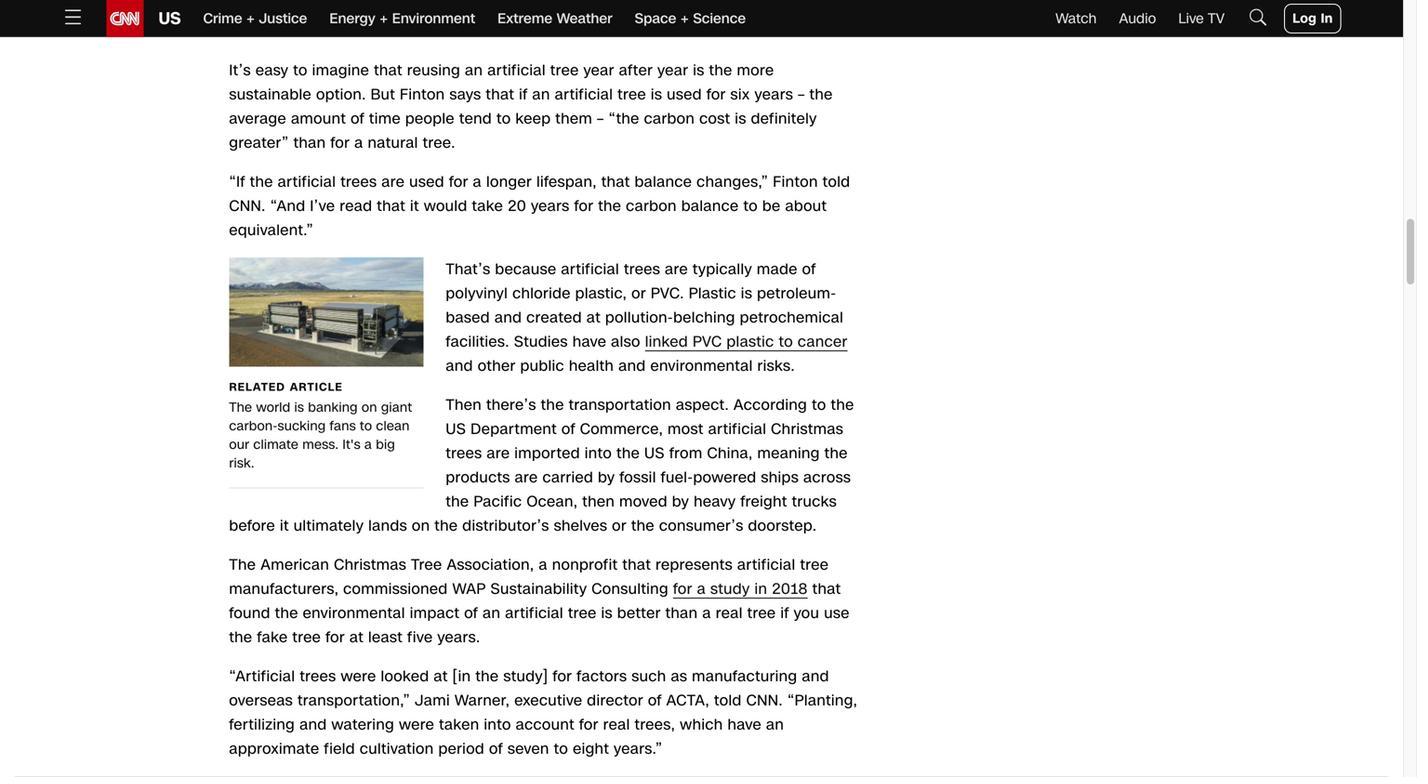Task type: locate. For each thing, give the bounding box(es) containing it.
and up facilities.
[[495, 307, 522, 328]]

are down the natural
[[382, 172, 405, 193]]

us inside us link
[[159, 7, 181, 30]]

factors
[[577, 667, 627, 688]]

3 + from the left
[[681, 9, 689, 28]]

1 horizontal spatial +
[[380, 9, 388, 28]]

artificial
[[488, 60, 546, 81], [555, 84, 613, 105], [278, 172, 336, 193], [561, 259, 620, 280], [709, 419, 767, 440], [738, 555, 796, 576], [505, 603, 564, 624]]

energy + environment link
[[330, 0, 476, 37]]

2 the from the top
[[229, 555, 256, 576]]

artificial up china,
[[709, 419, 767, 440]]

live
[[1179, 9, 1205, 28]]

into inside then there's the transportation aspect. according to the us department of commerce, most artificial christmas trees are imported into the us from china, meaning the products are carried by fossil fuel-powered ships across the pacific ocean, then moved by heavy freight trucks before it ultimately lands on the distributor's shelves or the consumer's doorstep.
[[585, 443, 612, 464]]

"and
[[270, 196, 306, 217]]

watering
[[332, 715, 395, 736]]

0 vertical spatial real
[[716, 603, 743, 624]]

2 vertical spatial christmas
[[334, 555, 407, 576]]

real down director
[[603, 715, 630, 736]]

0 vertical spatial than
[[294, 133, 326, 153]]

such
[[632, 667, 667, 688]]

1 horizontal spatial on
[[412, 516, 430, 537]]

1 vertical spatial told
[[715, 691, 742, 712]]

linked pvc plastic to cancer link
[[645, 332, 848, 353]]

is right the plastic
[[741, 283, 753, 304]]

of left seven
[[489, 739, 503, 760]]

the up across
[[825, 443, 848, 464]]

environmental inside that found the environmental impact of an artificial tree is better than a real tree if you use the fake tree for at least five years.
[[303, 603, 405, 624]]

0 vertical spatial years
[[755, 84, 794, 105]]

1 horizontal spatial have
[[728, 715, 762, 736]]

then there's the transportation aspect. according to the us department of commerce, most artificial christmas trees are imported into the us from china, meaning the products are carried by fossil fuel-powered ships across the pacific ocean, then moved by heavy freight trucks before it ultimately lands on the distributor's shelves or the consumer's doorstep.
[[229, 395, 855, 537]]

1 vertical spatial have
[[728, 715, 762, 736]]

– up 'definitely' at the top
[[798, 84, 805, 105]]

1 vertical spatial environmental
[[303, 603, 405, 624]]

+ for crime
[[247, 9, 255, 28]]

0 horizontal spatial into
[[484, 715, 511, 736]]

log in link
[[1285, 4, 1342, 33]]

0 horizontal spatial environmental
[[303, 603, 405, 624]]

0 vertical spatial by
[[598, 468, 615, 488]]

1 vertical spatial finton
[[773, 172, 819, 193]]

0 vertical spatial us
[[159, 7, 181, 30]]

for down represents
[[673, 579, 693, 600]]

the down products
[[446, 492, 469, 513]]

1 horizontal spatial year
[[658, 60, 689, 81]]

years down lifespan,
[[531, 196, 570, 217]]

for up executive
[[553, 667, 572, 688]]

products
[[446, 468, 510, 488]]

1 horizontal spatial into
[[585, 443, 612, 464]]

artificial down the sustainability
[[505, 603, 564, 624]]

+
[[247, 9, 255, 28], [380, 9, 388, 28], [681, 9, 689, 28]]

were
[[341, 667, 376, 688], [399, 715, 435, 736]]

1 horizontal spatial used
[[667, 84, 702, 105]]

at inside that found the environmental impact of an artificial tree is better than a real tree if you use the fake tree for at least five years.
[[350, 628, 364, 648]]

0 horizontal spatial us
[[159, 7, 181, 30]]

0 horizontal spatial used
[[410, 172, 445, 193]]

0 horizontal spatial if
[[519, 84, 528, 105]]

of down wap
[[464, 603, 478, 624]]

trees inside then there's the transportation aspect. according to the us department of commerce, most artificial christmas trees are imported into the us from china, meaning the products are carried by fossil fuel-powered ships across the pacific ocean, then moved by heavy freight trucks before it ultimately lands on the distributor's shelves or the consumer's doorstep.
[[446, 443, 482, 464]]

1 horizontal spatial us
[[446, 419, 466, 440]]

the up carbon-
[[229, 399, 252, 417]]

0 horizontal spatial or
[[612, 516, 627, 537]]

represents
[[656, 555, 733, 576]]

the
[[709, 60, 733, 81], [810, 84, 833, 105], [250, 172, 273, 193], [598, 196, 622, 217], [541, 395, 564, 416], [831, 395, 855, 416], [617, 443, 640, 464], [825, 443, 848, 464], [446, 492, 469, 513], [435, 516, 458, 537], [632, 516, 655, 537], [275, 603, 298, 624], [229, 628, 253, 648], [476, 667, 499, 688]]

finton inside it's easy to imagine that reusing an artificial tree year after year is the more sustainable option. but finton says that if an artificial tree is used for six years – the average amount of time people tend to keep them – "the carbon cost is definitely greater" than for a natural tree.
[[400, 84, 445, 105]]

1 vertical spatial carbon
[[626, 196, 677, 217]]

carbon up pvc.
[[626, 196, 677, 217]]

into down warner,
[[484, 715, 511, 736]]

the down cancer
[[831, 395, 855, 416]]

–
[[798, 84, 805, 105], [597, 108, 604, 129]]

jami
[[415, 691, 450, 712]]

1 vertical spatial on
[[412, 516, 430, 537]]

0 vertical spatial it
[[410, 196, 419, 217]]

2 vertical spatial us
[[645, 443, 665, 464]]

1 vertical spatial real
[[603, 715, 630, 736]]

real
[[716, 603, 743, 624], [603, 715, 630, 736]]

1 vertical spatial than
[[666, 603, 698, 624]]

an down wap
[[483, 603, 501, 624]]

0 horizontal spatial real
[[603, 715, 630, 736]]

that inside the american christmas tree association, a nonprofit that represents artificial tree manufacturers, commissioned wap sustainability consulting
[[623, 555, 651, 576]]

at left least
[[350, 628, 364, 648]]

if left the 'you'
[[781, 603, 790, 624]]

artificial inside then there's the transportation aspect. according to the us department of commerce, most artificial christmas trees are imported into the us from china, meaning the products are carried by fossil fuel-powered ships across the pacific ocean, then moved by heavy freight trucks before it ultimately lands on the distributor's shelves or the consumer's doorstep.
[[709, 419, 767, 440]]

2 year from the left
[[658, 60, 689, 81]]

1 horizontal spatial –
[[798, 84, 805, 105]]

or
[[632, 283, 647, 304], [612, 516, 627, 537]]

were up transportation,"
[[341, 667, 376, 688]]

the inside the world is banking on giant carbon-sucking fans to clean our climate mess. it's a big risk.
[[229, 399, 252, 417]]

1 vertical spatial used
[[410, 172, 445, 193]]

audio link
[[1120, 9, 1157, 28]]

artificial up them
[[555, 84, 613, 105]]

have right which
[[728, 715, 762, 736]]

take
[[472, 196, 503, 217]]

that up tend
[[486, 84, 515, 105]]

0 vertical spatial carbon
[[644, 108, 695, 129]]

2 horizontal spatial in
[[755, 579, 768, 600]]

it's
[[229, 60, 251, 81]]

a down study
[[703, 603, 712, 624]]

a inside that found the environmental impact of an artificial tree is better than a real tree if you use the fake tree for at least five years.
[[703, 603, 712, 624]]

0 horizontal spatial on
[[362, 399, 377, 417]]

and down also
[[619, 356, 646, 377]]

tree
[[411, 555, 442, 576]]

to right fans
[[360, 417, 372, 435]]

american
[[261, 555, 330, 576]]

a inside the american christmas tree association, a nonprofit that represents artificial tree manufacturers, commissioned wap sustainability consulting
[[539, 555, 548, 576]]

0 vertical spatial or
[[632, 283, 647, 304]]

1 vertical spatial christmas
[[771, 419, 844, 440]]

1 horizontal spatial it
[[410, 196, 419, 217]]

for a study in 2018
[[673, 579, 808, 600]]

distributor's
[[463, 516, 550, 537]]

0 vertical spatial have
[[573, 332, 607, 353]]

are down department
[[487, 443, 510, 464]]

0 horizontal spatial year
[[584, 60, 615, 81]]

0 horizontal spatial it
[[280, 516, 289, 537]]

+ inside "link"
[[681, 9, 689, 28]]

our
[[229, 436, 250, 454]]

1 vertical spatial cnn.
[[747, 691, 783, 712]]

the up warner,
[[476, 667, 499, 688]]

finton up about
[[773, 172, 819, 193]]

by up 'then'
[[598, 468, 615, 488]]

at down 'plastic,' at the left top
[[587, 307, 601, 328]]

1 horizontal spatial told
[[823, 172, 851, 193]]

an down manufacturing
[[767, 715, 785, 736]]

the for the world is banking on giant carbon-sucking fans to clean our climate mess. it's a big risk.
[[229, 399, 252, 417]]

crime + justice link
[[203, 0, 307, 37]]

artificial up 'plastic,' at the left top
[[561, 259, 620, 280]]

have inside that's because artificial trees are typically made of polyvinyl chloride plastic, or pvc. plastic is petroleum- based and created at pollution-belching petrochemical facilities. studies have also
[[573, 332, 607, 353]]

0 vertical spatial cnn.
[[229, 196, 266, 217]]

cnn. down "if
[[229, 196, 266, 217]]

the for the american christmas tree association, a nonprofit that represents artificial tree manufacturers, commissioned wap sustainability consulting
[[229, 555, 256, 576]]

imported
[[515, 443, 580, 464]]

into down 'commerce,'
[[585, 443, 612, 464]]

1 vertical spatial the
[[229, 555, 256, 576]]

0 horizontal spatial finton
[[400, 84, 445, 105]]

a inside the world is banking on giant carbon-sucking fans to clean our climate mess. it's a big risk.
[[365, 436, 372, 454]]

1 the from the top
[[229, 399, 252, 417]]

trees,
[[635, 715, 676, 736]]

+ right energy
[[380, 9, 388, 28]]

christmas up meaning
[[771, 419, 844, 440]]

tree right fake
[[293, 628, 321, 648]]

0 vertical spatial the
[[229, 399, 252, 417]]

on right lands
[[412, 516, 430, 537]]

for left least
[[326, 628, 345, 648]]

1 vertical spatial years
[[531, 196, 570, 217]]

or up the pollution-
[[632, 283, 647, 304]]

to down account
[[554, 739, 569, 760]]

years inside "if the artificial trees are used for a longer lifespan, that balance changes," finton told cnn. "and i've read that it would take 20 years for the carbon balance to be about equivalent."
[[531, 196, 570, 217]]

1 vertical spatial if
[[781, 603, 790, 624]]

were down jami on the bottom left of the page
[[399, 715, 435, 736]]

0 vertical spatial environmental
[[651, 356, 753, 377]]

1 vertical spatial into
[[484, 715, 511, 736]]

have inside "artificial trees were looked at [in the study] for factors such as manufacturing and overseas transportation," jami warner, executive director of acta, told cnn. "planting, fertilizing and watering were taken into account for real trees, which have an approximate field cultivation period of seven to eight years."
[[728, 715, 762, 736]]

0 vertical spatial balance
[[635, 172, 692, 193]]

to inside "artificial trees were looked at [in the study] for factors such as manufacturing and overseas transportation," jami warner, executive director of acta, told cnn. "planting, fertilizing and watering were taken into account for real trees, which have an approximate field cultivation period of seven to eight years."
[[554, 739, 569, 760]]

the down found
[[229, 628, 253, 648]]

1 horizontal spatial years
[[755, 84, 794, 105]]

tree inside the american christmas tree association, a nonprofit that represents artificial tree manufacturers, commissioned wap sustainability consulting
[[801, 555, 829, 576]]

0 vertical spatial finton
[[400, 84, 445, 105]]

live tv link
[[1179, 9, 1226, 28]]

petroleum-
[[757, 283, 837, 304]]

for inside that found the environmental impact of an artificial tree is better than a real tree if you use the fake tree for at least five years.
[[326, 628, 345, 648]]

impact
[[410, 603, 460, 624]]

five
[[407, 628, 433, 648]]

consumer's
[[660, 516, 744, 537]]

imagine
[[312, 60, 370, 81]]

petrochemical
[[740, 307, 844, 328]]

1 vertical spatial it
[[280, 516, 289, 537]]

would
[[424, 196, 468, 217]]

are inside that's because artificial trees are typically made of polyvinyl chloride plastic, or pvc. plastic is petroleum- based and created at pollution-belching petrochemical facilities. studies have also
[[665, 259, 688, 280]]

if up keep
[[519, 84, 528, 105]]

1 horizontal spatial finton
[[773, 172, 819, 193]]

by down fuel- on the bottom left
[[673, 492, 690, 513]]

also
[[611, 332, 641, 353]]

of inside that's because artificial trees are typically made of polyvinyl chloride plastic, or pvc. plastic is petroleum- based and created at pollution-belching petrochemical facilities. studies have also
[[803, 259, 817, 280]]

nonprofit
[[552, 555, 618, 576]]

of
[[351, 108, 365, 129], [803, 259, 817, 280], [562, 419, 576, 440], [464, 603, 478, 624], [648, 691, 662, 712], [489, 739, 503, 760]]

pvc
[[693, 332, 722, 353]]

at left [in
[[434, 667, 448, 688]]

into inside "artificial trees were looked at [in the study] for factors such as manufacturing and overseas transportation," jami warner, executive director of acta, told cnn. "planting, fertilizing and watering were taken into account for real trees, which have an approximate field cultivation period of seven to eight years."
[[484, 715, 511, 736]]

for up 'eight' on the bottom left
[[580, 715, 599, 736]]

1 horizontal spatial christmas
[[334, 555, 407, 576]]

used
[[667, 84, 702, 105], [410, 172, 445, 193]]

use
[[825, 603, 850, 624]]

0 vertical spatial told
[[823, 172, 851, 193]]

cultivation
[[360, 739, 434, 760]]

us left crime
[[159, 7, 181, 30]]

0 horizontal spatial years
[[531, 196, 570, 217]]

says
[[450, 84, 481, 105]]

climework's orca project at the hellisheiði geothermal power plant in iceland image
[[229, 258, 424, 367]]

taken
[[439, 715, 480, 736]]

1 horizontal spatial or
[[632, 283, 647, 304]]

0 vertical spatial used
[[667, 84, 702, 105]]

cnn. inside "if the artificial trees are used for a longer lifespan, that balance changes," finton told cnn. "and i've read that it would take 20 years for the carbon balance to be about equivalent."
[[229, 196, 266, 217]]

because
[[495, 259, 557, 280]]

carbon right "the
[[644, 108, 695, 129]]

tree up '2018'
[[801, 555, 829, 576]]

a inside it's easy to imagine that reusing an artificial tree year after year is the more sustainable option. but finton says that if an artificial tree is used for six years – the average amount of time people tend to keep them – "the carbon cost is definitely greater" than for a natural tree.
[[355, 133, 363, 153]]

year left after
[[584, 60, 615, 81]]

the up 'plastic,' at the left top
[[598, 196, 622, 217]]

trees up read
[[341, 172, 377, 193]]

1 vertical spatial or
[[612, 516, 627, 537]]

six
[[731, 84, 750, 105]]

to inside "if the artificial trees are used for a longer lifespan, that balance changes," finton told cnn. "and i've read that it would take 20 years for the carbon balance to be about equivalent."
[[744, 196, 758, 217]]

used up cost
[[667, 84, 702, 105]]

on left giant
[[362, 399, 377, 417]]

20
[[508, 196, 527, 217]]

trees inside "artificial trees were looked at [in the study] for factors such as manufacturing and overseas transportation," jami warner, executive director of acta, told cnn. "planting, fertilizing and watering were taken into account for real trees, which have an approximate field cultivation period of seven to eight years."
[[300, 667, 336, 688]]

manufacturers,
[[229, 579, 339, 600]]

1 horizontal spatial if
[[781, 603, 790, 624]]

an
[[465, 60, 483, 81], [533, 84, 550, 105], [483, 603, 501, 624], [767, 715, 785, 736]]

on
[[362, 399, 377, 417], [412, 516, 430, 537]]

tree down for a study in 2018 link
[[748, 603, 776, 624]]

2 horizontal spatial +
[[681, 9, 689, 28]]

0 vertical spatial christmas
[[119, 4, 171, 20]]

banking
[[308, 399, 358, 417]]

0 vertical spatial were
[[341, 667, 376, 688]]

2 + from the left
[[380, 9, 388, 28]]

1 horizontal spatial in
[[394, 4, 403, 20]]

it's
[[343, 436, 361, 454]]

cnn. inside "artificial trees were looked at [in the study] for factors such as manufacturing and overseas transportation," jami warner, executive director of acta, told cnn. "planting, fertilizing and watering were taken into account for real trees, which have an approximate field cultivation period of seven to eight years."
[[747, 691, 783, 712]]

trees up transportation,"
[[300, 667, 336, 688]]

the inside the american christmas tree association, a nonprofit that represents artificial tree manufacturers, commissioned wap sustainability consulting
[[229, 555, 256, 576]]

2 horizontal spatial us
[[645, 443, 665, 464]]

moved
[[620, 492, 668, 513]]

us
[[159, 7, 181, 30], [446, 419, 466, 440], [645, 443, 665, 464]]

sale
[[220, 4, 241, 20]]

1 vertical spatial by
[[673, 492, 690, 513]]

trees
[[174, 4, 200, 20], [341, 172, 377, 193], [624, 259, 661, 280], [446, 443, 482, 464], [300, 667, 336, 688]]

christmas up commissioned on the bottom left of page
[[334, 555, 407, 576]]

0 horizontal spatial cnn.
[[229, 196, 266, 217]]

that up 'consulting'
[[623, 555, 651, 576]]

"artificial
[[229, 667, 295, 688]]

1 horizontal spatial were
[[399, 715, 435, 736]]

us down 'then'
[[446, 419, 466, 440]]

0 horizontal spatial have
[[573, 332, 607, 353]]

0 vertical spatial if
[[519, 84, 528, 105]]

1 vertical spatial us
[[446, 419, 466, 440]]

than down amount at the left top of page
[[294, 133, 326, 153]]

in right store
[[296, 4, 305, 20]]

justice
[[259, 9, 307, 28]]

at
[[244, 4, 254, 20], [587, 307, 601, 328], [350, 628, 364, 648], [434, 667, 448, 688]]

environmental down pvc
[[651, 356, 753, 377]]

0 horizontal spatial +
[[247, 9, 255, 28]]

1 horizontal spatial than
[[666, 603, 698, 624]]

balance down "changes,""
[[682, 196, 739, 217]]

november
[[406, 4, 459, 20]]

of left time
[[351, 108, 365, 129]]

ships
[[761, 468, 799, 488]]

0 horizontal spatial told
[[715, 691, 742, 712]]

environmental
[[651, 356, 753, 377], [303, 603, 405, 624]]

0 vertical spatial on
[[362, 399, 377, 417]]

to inside then there's the transportation aspect. according to the us department of commerce, most artificial christmas trees are imported into the us from china, meaning the products are carried by fossil fuel-powered ships across the pacific ocean, then moved by heavy freight trucks before it ultimately lands on the distributor's shelves or the consumer's doorstep.
[[812, 395, 827, 416]]

1 vertical spatial –
[[597, 108, 604, 129]]

christmas trees for sale at a store in chicago, illinois, in november 2020.
[[119, 4, 492, 20]]

christmas right "open menu icon"
[[119, 4, 171, 20]]

of inside then there's the transportation aspect. according to the us department of commerce, most artificial christmas trees are imported into the us from china, meaning the products are carried by fossil fuel-powered ships across the pacific ocean, then moved by heavy freight trucks before it ultimately lands on the distributor's shelves or the consumer's doorstep.
[[562, 419, 576, 440]]

carbon inside it's easy to imagine that reusing an artificial tree year after year is the more sustainable option. but finton says that if an artificial tree is used for six years – the average amount of time people tend to keep them – "the carbon cost is definitely greater" than for a natural tree.
[[644, 108, 695, 129]]

in left '2018'
[[755, 579, 768, 600]]

us up fossil
[[645, 443, 665, 464]]

about
[[786, 196, 827, 217]]

trees up pvc.
[[624, 259, 661, 280]]

+ right sale
[[247, 9, 255, 28]]

tree down nonprofit
[[568, 603, 597, 624]]

0 vertical spatial into
[[585, 443, 612, 464]]

tend
[[459, 108, 492, 129]]

carbon
[[644, 108, 695, 129], [626, 196, 677, 217]]

artificial up i've
[[278, 172, 336, 193]]

fake
[[257, 628, 288, 648]]

0 horizontal spatial christmas
[[119, 4, 171, 20]]

watch link
[[1056, 9, 1097, 28]]

0 horizontal spatial –
[[597, 108, 604, 129]]

a up take
[[473, 172, 482, 193]]

be
[[763, 196, 781, 217]]

1 horizontal spatial environmental
[[651, 356, 753, 377]]

of up petroleum-
[[803, 259, 817, 280]]

is left better
[[602, 603, 613, 624]]

0 horizontal spatial than
[[294, 133, 326, 153]]

1 vertical spatial were
[[399, 715, 435, 736]]

– left "the
[[597, 108, 604, 129]]

carbon inside "if the artificial trees are used for a longer lifespan, that balance changes," finton told cnn. "and i've read that it would take 20 years for the carbon balance to be about equivalent."
[[626, 196, 677, 217]]

1 horizontal spatial real
[[716, 603, 743, 624]]

the down manufacturers,
[[275, 603, 298, 624]]

equivalent."
[[229, 220, 314, 241]]

a right it's on the bottom left
[[365, 436, 372, 454]]

1 + from the left
[[247, 9, 255, 28]]

2 horizontal spatial christmas
[[771, 419, 844, 440]]

that right lifespan,
[[602, 172, 630, 193]]

1 horizontal spatial cnn.
[[747, 691, 783, 712]]

2020.
[[463, 4, 492, 20]]

live tv
[[1179, 9, 1226, 28]]

clean
[[376, 417, 410, 435]]

+ right space
[[681, 9, 689, 28]]

balance left "changes,""
[[635, 172, 692, 193]]

0 horizontal spatial in
[[296, 4, 305, 20]]

energy
[[330, 9, 376, 28]]

the down before
[[229, 555, 256, 576]]

is up cost
[[693, 60, 705, 81]]

used up would
[[410, 172, 445, 193]]



Task type: vqa. For each thing, say whether or not it's contained in the screenshot.
or
yes



Task type: describe. For each thing, give the bounding box(es) containing it.
meaning
[[758, 443, 820, 464]]

and up field
[[300, 715, 327, 736]]

in
[[1322, 9, 1334, 27]]

a down represents
[[697, 579, 706, 600]]

transportation
[[569, 395, 672, 416]]

as
[[671, 667, 688, 688]]

from
[[670, 443, 703, 464]]

fans
[[330, 417, 356, 435]]

pollution-
[[606, 307, 674, 328]]

on inside the world is banking on giant carbon-sucking fans to clean our climate mess. it's a big risk.
[[362, 399, 377, 417]]

then
[[446, 395, 482, 416]]

linked
[[645, 332, 689, 353]]

1 year from the left
[[584, 60, 615, 81]]

the down moved
[[632, 516, 655, 537]]

0 vertical spatial –
[[798, 84, 805, 105]]

it inside then there's the transportation aspect. according to the us department of commerce, most artificial christmas trees are imported into the us from china, meaning the products are carried by fossil fuel-powered ships across the pacific ocean, then moved by heavy freight trucks before it ultimately lands on the distributor's shelves or the consumer's doorstep.
[[280, 516, 289, 537]]

of inside that found the environmental impact of an artificial tree is better than a real tree if you use the fake tree for at least five years.
[[464, 603, 478, 624]]

amount
[[291, 108, 346, 129]]

for down amount at the left top of page
[[331, 133, 350, 153]]

told inside "artificial trees were looked at [in the study] for factors such as manufacturing and overseas transportation," jami warner, executive director of acta, told cnn. "planting, fertilizing and watering were taken into account for real trees, which have an approximate field cultivation period of seven to eight years."
[[715, 691, 742, 712]]

artificial inside that found the environmental impact of an artificial tree is better than a real tree if you use the fake tree for at least five years.
[[505, 603, 564, 624]]

heavy
[[694, 492, 736, 513]]

sucking
[[278, 417, 326, 435]]

china,
[[708, 443, 753, 464]]

across
[[804, 468, 852, 488]]

after
[[619, 60, 653, 81]]

and inside that's because artificial trees are typically made of polyvinyl chloride plastic, or pvc. plastic is petroleum- based and created at pollution-belching petrochemical facilities. studies have also
[[495, 307, 522, 328]]

a inside "if the artificial trees are used for a longer lifespan, that balance changes," finton told cnn. "and i've read that it would take 20 years for the carbon balance to be about equivalent."
[[473, 172, 482, 193]]

or inside then there's the transportation aspect. according to the us department of commerce, most artificial christmas trees are imported into the us from china, meaning the products are carried by fossil fuel-powered ships across the pacific ocean, then moved by heavy freight trucks before it ultimately lands on the distributor's shelves or the consumer's doorstep.
[[612, 516, 627, 537]]

christmas inside the american christmas tree association, a nonprofit that represents artificial tree manufacturers, commissioned wap sustainability consulting
[[334, 555, 407, 576]]

0 horizontal spatial were
[[341, 667, 376, 688]]

real inside "artificial trees were looked at [in the study] for factors such as manufacturing and overseas transportation," jami warner, executive director of acta, told cnn. "planting, fertilizing and watering were taken into account for real trees, which have an approximate field cultivation period of seven to eight years."
[[603, 715, 630, 736]]

audio
[[1120, 9, 1157, 28]]

to right tend
[[497, 108, 511, 129]]

director
[[587, 691, 644, 712]]

an up says
[[465, 60, 483, 81]]

for left six
[[707, 84, 726, 105]]

open menu icon image
[[62, 6, 84, 28]]

search icon image
[[1248, 6, 1270, 28]]

account
[[516, 715, 575, 736]]

sustainable
[[229, 84, 312, 105]]

big
[[376, 436, 395, 454]]

to inside linked pvc plastic to cancer and other public health and environmental risks.
[[779, 332, 794, 353]]

at inside that's because artificial trees are typically made of polyvinyl chloride plastic, or pvc. plastic is petroleum- based and created at pollution-belching petrochemical facilities. studies have also
[[587, 307, 601, 328]]

definitely
[[751, 108, 817, 129]]

people
[[406, 108, 455, 129]]

on inside then there's the transportation aspect. according to the us department of commerce, most artificial christmas trees are imported into the us from china, meaning the products are carried by fossil fuel-powered ships across the pacific ocean, then moved by heavy freight trucks before it ultimately lands on the distributor's shelves or the consumer's doorstep.
[[412, 516, 430, 537]]

told inside "if the artificial trees are used for a longer lifespan, that balance changes," finton told cnn. "and i've read that it would take 20 years for the carbon balance to be about equivalent."
[[823, 172, 851, 193]]

of inside it's easy to imagine that reusing an artificial tree year after year is the more sustainable option. but finton says that if an artificial tree is used for six years – the average amount of time people tend to keep them – "the carbon cost is definitely greater" than for a natural tree.
[[351, 108, 365, 129]]

watch
[[1056, 9, 1097, 28]]

more
[[737, 60, 775, 81]]

that found the environmental impact of an artificial tree is better than a real tree if you use the fake tree for at least five years.
[[229, 579, 850, 648]]

an inside that found the environmental impact of an artificial tree is better than a real tree if you use the fake tree for at least five years.
[[483, 603, 501, 624]]

extreme weather link
[[498, 0, 613, 37]]

changes,"
[[697, 172, 769, 193]]

than inside that found the environmental impact of an artificial tree is better than a real tree if you use the fake tree for at least five years.
[[666, 603, 698, 624]]

years."
[[614, 739, 663, 760]]

+ for energy
[[380, 9, 388, 28]]

is inside that found the environmental impact of an artificial tree is better than a real tree if you use the fake tree for at least five years.
[[602, 603, 613, 624]]

is inside that's because artificial trees are typically made of polyvinyl chloride plastic, or pvc. plastic is petroleum- based and created at pollution-belching petrochemical facilities. studies have also
[[741, 283, 753, 304]]

"the
[[609, 108, 640, 129]]

the down 'commerce,'
[[617, 443, 640, 464]]

2018
[[772, 579, 808, 600]]

finton inside "if the artificial trees are used for a longer lifespan, that balance changes," finton told cnn. "and i've read that it would take 20 years for the carbon balance to be about equivalent."
[[773, 172, 819, 193]]

that up but
[[374, 60, 403, 81]]

of up trees,
[[648, 691, 662, 712]]

seven
[[508, 739, 550, 760]]

are down imported
[[515, 468, 538, 488]]

cancer
[[798, 332, 848, 353]]

than inside it's easy to imagine that reusing an artificial tree year after year is the more sustainable option. but finton says that if an artificial tree is used for six years – the average amount of time people tend to keep them – "the carbon cost is definitely greater" than for a natural tree.
[[294, 133, 326, 153]]

study]
[[504, 667, 548, 688]]

environment
[[392, 9, 476, 28]]

polyvinyl
[[446, 283, 508, 304]]

carried
[[543, 468, 594, 488]]

trucks
[[792, 492, 837, 513]]

tree down after
[[618, 84, 647, 105]]

for down lifespan,
[[575, 196, 594, 217]]

it inside "if the artificial trees are used for a longer lifespan, that balance changes," finton told cnn. "and i've read that it would take 20 years for the carbon balance to be about equivalent."
[[410, 196, 419, 217]]

ultimately
[[294, 516, 364, 537]]

or inside that's because artificial trees are typically made of polyvinyl chloride plastic, or pvc. plastic is petroleum- based and created at pollution-belching petrochemical facilities. studies have also
[[632, 283, 647, 304]]

"planting,
[[788, 691, 858, 712]]

based
[[446, 307, 490, 328]]

for up would
[[449, 172, 469, 193]]

carbon-
[[229, 417, 278, 435]]

space
[[635, 9, 677, 28]]

illinois,
[[357, 4, 391, 20]]

eight
[[573, 739, 610, 760]]

1 vertical spatial balance
[[682, 196, 739, 217]]

but
[[371, 84, 396, 105]]

to inside the world is banking on giant carbon-sucking fans to clean our climate mess. it's a big risk.
[[360, 417, 372, 435]]

consulting
[[592, 579, 669, 600]]

an inside "artificial trees were looked at [in the study] for factors such as manufacturing and overseas transportation," jami warner, executive director of acta, told cnn. "planting, fertilizing and watering were taken into account for real trees, which have an approximate field cultivation period of seven to eight years."
[[767, 715, 785, 736]]

that inside that found the environmental impact of an artificial tree is better than a real tree if you use the fake tree for at least five years.
[[813, 579, 842, 600]]

warner,
[[455, 691, 510, 712]]

trees inside "if the artificial trees are used for a longer lifespan, that balance changes," finton told cnn. "and i've read that it would take 20 years for the carbon balance to be about equivalent."
[[341, 172, 377, 193]]

the inside "artificial trees were looked at [in the study] for factors such as manufacturing and overseas transportation," jami warner, executive director of acta, told cnn. "planting, fertilizing and watering were taken into account for real trees, which have an approximate field cultivation period of seven to eight years."
[[476, 667, 499, 688]]

the down the "public"
[[541, 395, 564, 416]]

i've
[[310, 196, 335, 217]]

real inside that found the environmental impact of an artificial tree is better than a real tree if you use the fake tree for at least five years.
[[716, 603, 743, 624]]

to right easy
[[293, 60, 308, 81]]

0 horizontal spatial by
[[598, 468, 615, 488]]

the world is banking on giant carbon-sucking fans to clean our climate mess. it's a big risk. link
[[229, 258, 424, 473]]

a left store
[[257, 4, 264, 20]]

used inside "if the artificial trees are used for a longer lifespan, that balance changes," finton told cnn. "and i've read that it would take 20 years for the carbon balance to be about equivalent."
[[410, 172, 445, 193]]

other
[[478, 356, 516, 377]]

greater"
[[229, 133, 289, 153]]

fertilizing
[[229, 715, 295, 736]]

which
[[680, 715, 723, 736]]

an up keep
[[533, 84, 550, 105]]

artificial inside the american christmas tree association, a nonprofit that represents artificial tree manufacturers, commissioned wap sustainability consulting
[[738, 555, 796, 576]]

health
[[569, 356, 614, 377]]

trees inside that's because artificial trees are typically made of polyvinyl chloride plastic, or pvc. plastic is petroleum- based and created at pollution-belching petrochemical facilities. studies have also
[[624, 259, 661, 280]]

years.
[[438, 628, 481, 648]]

artificial inside that's because artificial trees are typically made of polyvinyl chloride plastic, or pvc. plastic is petroleum- based and created at pollution-belching petrochemical facilities. studies have also
[[561, 259, 620, 280]]

at inside "artificial trees were looked at [in the study] for factors such as manufacturing and overseas transportation," jami warner, executive director of acta, told cnn. "planting, fertilizing and watering were taken into account for real trees, which have an approximate field cultivation period of seven to eight years."
[[434, 667, 448, 688]]

artificial up keep
[[488, 60, 546, 81]]

that right read
[[377, 196, 406, 217]]

doorstep.
[[749, 516, 817, 537]]

powered
[[694, 468, 757, 488]]

better
[[618, 603, 661, 624]]

facilities.
[[446, 332, 510, 353]]

found
[[229, 603, 271, 624]]

approximate
[[229, 739, 320, 760]]

extreme
[[498, 9, 553, 28]]

the up tree
[[435, 516, 458, 537]]

chloride
[[513, 283, 571, 304]]

before
[[229, 516, 275, 537]]

fuel-
[[661, 468, 694, 488]]

for left sale
[[203, 4, 217, 20]]

christmas inside then there's the transportation aspect. according to the us department of commerce, most artificial christmas trees are imported into the us from china, meaning the products are carried by fossil fuel-powered ships across the pacific ocean, then moved by heavy freight trucks before it ultimately lands on the distributor's shelves or the consumer's doorstep.
[[771, 419, 844, 440]]

there's
[[487, 395, 537, 416]]

the up six
[[709, 60, 733, 81]]

1 horizontal spatial by
[[673, 492, 690, 513]]

manufacturing
[[692, 667, 798, 688]]

sustainability
[[491, 579, 587, 600]]

most
[[668, 419, 704, 440]]

if inside that found the environmental impact of an artificial tree is better than a real tree if you use the fake tree for at least five years.
[[781, 603, 790, 624]]

science
[[694, 9, 746, 28]]

are inside "if the artificial trees are used for a longer lifespan, that balance changes," finton told cnn. "and i've read that it would take 20 years for the carbon balance to be about equivalent."
[[382, 172, 405, 193]]

them
[[556, 108, 593, 129]]

is inside the world is banking on giant carbon-sucking fans to clean our climate mess. it's a big risk.
[[295, 399, 304, 417]]

trees left crime
[[174, 4, 200, 20]]

years inside it's easy to imagine that reusing an artificial tree year after year is the more sustainable option. but finton says that if an artificial tree is used for six years – the average amount of time people tend to keep them – "the carbon cost is definitely greater" than for a natural tree.
[[755, 84, 794, 105]]

commerce,
[[580, 419, 664, 440]]

world
[[256, 399, 291, 417]]

and up "planting, at the bottom of page
[[802, 667, 830, 688]]

artificial inside "if the artificial trees are used for a longer lifespan, that balance changes," finton told cnn. "and i've read that it would take 20 years for the carbon balance to be about equivalent."
[[278, 172, 336, 193]]

the up 'definitely' at the top
[[810, 84, 833, 105]]

and down facilities.
[[446, 356, 473, 377]]

if inside it's easy to imagine that reusing an artificial tree year after year is the more sustainable option. but finton says that if an artificial tree is used for six years – the average amount of time people tend to keep them – "the carbon cost is definitely greater" than for a natural tree.
[[519, 84, 528, 105]]

according
[[734, 395, 808, 416]]

looked
[[381, 667, 429, 688]]

cost
[[700, 108, 731, 129]]

[in
[[453, 667, 471, 688]]

the right "if
[[250, 172, 273, 193]]

is down six
[[735, 108, 747, 129]]

tree up them
[[551, 60, 579, 81]]

environmental inside linked pvc plastic to cancer and other public health and environmental risks.
[[651, 356, 753, 377]]

is down after
[[651, 84, 663, 105]]

used inside it's easy to imagine that reusing an artificial tree year after year is the more sustainable option. but finton says that if an artificial tree is used for six years – the average amount of time people tend to keep them – "the carbon cost is definitely greater" than for a natural tree.
[[667, 84, 702, 105]]

energy + environment
[[330, 9, 476, 28]]

typically
[[693, 259, 753, 280]]

natural
[[368, 133, 418, 153]]

pacific
[[474, 492, 522, 513]]

+ for space
[[681, 9, 689, 28]]

at right sale
[[244, 4, 254, 20]]

plastic
[[689, 283, 737, 304]]



